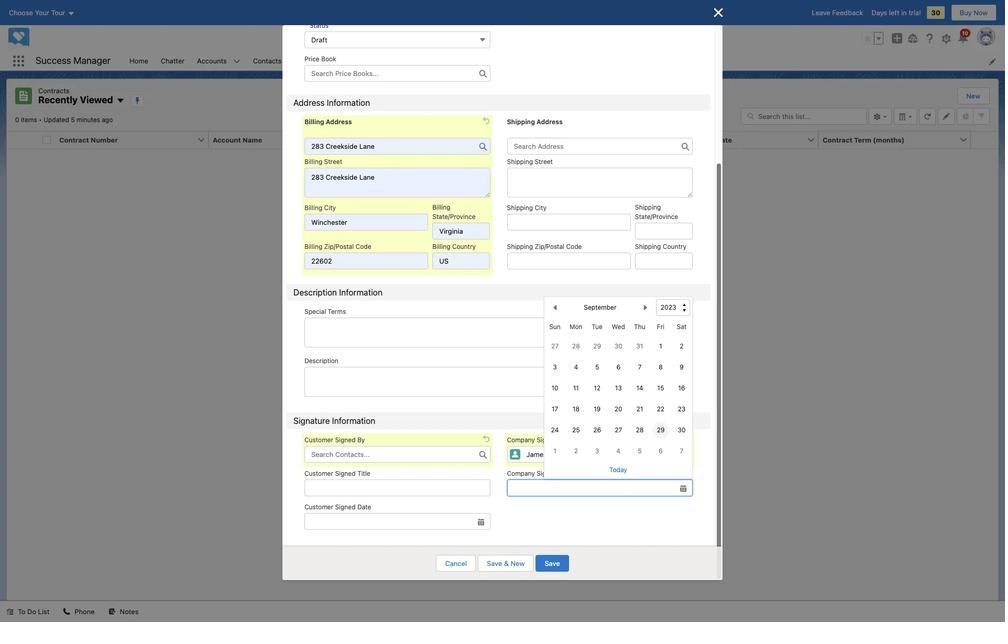 Task type: vqa. For each thing, say whether or not it's contained in the screenshot.


Task type: describe. For each thing, give the bounding box(es) containing it.
1 horizontal spatial 7 button
[[674, 443, 691, 460]]

address information
[[294, 98, 370, 107]]

5 inside recently viewed|contracts|list view element
[[71, 116, 75, 124]]

31
[[637, 342, 644, 350]]

1 horizontal spatial 3
[[596, 447, 600, 455]]

information for description information
[[339, 288, 383, 297]]

contracts link
[[302, 51, 346, 71]]

1 vertical spatial 4 button
[[611, 443, 627, 460]]

0 horizontal spatial 3
[[553, 363, 557, 371]]

11 button
[[568, 380, 585, 397]]

viewed
[[80, 94, 113, 105]]

country for shipping country
[[663, 243, 687, 250]]

0 vertical spatial 2
[[680, 342, 684, 350]]

Company Signed Date text field
[[507, 480, 693, 496]]

9 button
[[674, 359, 691, 376]]

customer signed date group
[[305, 501, 491, 530]]

haven't
[[448, 357, 472, 365]]

contract for contract term (months)
[[823, 136, 853, 144]]

30 for the bottom 30 button
[[678, 426, 686, 434]]

shipping country
[[636, 243, 687, 250]]

city for shipping city
[[535, 204, 547, 212]]

* for * lightning usage
[[420, 57, 423, 65]]

29 for left 29 button
[[594, 342, 602, 350]]

signature information
[[294, 416, 376, 426]]

Shipping City text field
[[507, 214, 631, 231]]

16 button
[[674, 380, 691, 397]]

22
[[657, 405, 665, 413]]

0 horizontal spatial address
[[294, 98, 325, 107]]

billing for billing address
[[305, 118, 324, 126]]

recently viewed status
[[15, 116, 44, 124]]

action element
[[972, 131, 999, 149]]

20
[[615, 405, 623, 413]]

23
[[678, 405, 686, 413]]

29 button inside cell
[[653, 422, 670, 439]]

date for customer signed date
[[358, 503, 372, 511]]

zip/postal for billing
[[324, 243, 354, 250]]

9
[[680, 363, 684, 371]]

21
[[637, 405, 644, 413]]

special
[[305, 308, 326, 315]]

Billing Zip/Postal Code text field
[[305, 253, 429, 269]]

address for billing
[[326, 118, 352, 126]]

Description text field
[[305, 367, 693, 397]]

sun
[[550, 323, 561, 331]]

0 horizontal spatial 3 button
[[547, 359, 564, 376]]

description for description
[[305, 357, 339, 365]]

address for shipping
[[537, 118, 563, 126]]

contracts list item
[[302, 51, 359, 71]]

0 horizontal spatial 2
[[575, 447, 578, 455]]

text default image
[[6, 609, 14, 616]]

contract end date button
[[667, 131, 808, 148]]

0 vertical spatial group
[[862, 32, 884, 45]]

billing for billing street
[[305, 158, 323, 166]]

company for company signed date
[[507, 470, 535, 478]]

17 button
[[547, 401, 564, 418]]

street for shipping street
[[535, 158, 553, 166]]

8
[[659, 363, 663, 371]]

signed for company signed by
[[537, 436, 558, 444]]

1 for bottom 1 button
[[554, 447, 557, 455]]

contract start date element
[[514, 131, 673, 149]]

29 for 29 button within cell
[[657, 426, 665, 434]]

shipping city
[[507, 204, 547, 212]]

accounts link
[[191, 51, 233, 71]]

0 horizontal spatial contracts
[[38, 87, 70, 95]]

1 horizontal spatial 5
[[596, 363, 600, 371]]

contacts link
[[247, 51, 288, 71]]

0 vertical spatial 28 button
[[568, 338, 585, 355]]

contract end date
[[671, 136, 733, 144]]

31 button
[[632, 338, 649, 355]]

days left in trial
[[872, 8, 922, 17]]

contract for contract end date
[[671, 136, 701, 144]]

mon
[[570, 323, 583, 331]]

buy now
[[961, 8, 989, 17]]

contracts inside you haven't viewed any contracts recently. try switching list views.
[[511, 357, 542, 365]]

status containing you haven't viewed any contracts recently.
[[435, 356, 571, 376]]

11
[[574, 384, 579, 392]]

* lightning usage
[[420, 57, 477, 65]]

billing zip/postal code
[[305, 243, 372, 250]]

by for customer signed by
[[358, 436, 365, 444]]

shipping address
[[507, 118, 563, 126]]

contacts
[[253, 57, 282, 65]]

display as table image
[[895, 108, 918, 125]]

0 horizontal spatial 6 button
[[611, 359, 627, 376]]

term
[[855, 136, 872, 144]]

0 vertical spatial 27 button
[[547, 338, 564, 355]]

shipping zip/postal code
[[507, 243, 582, 250]]

shipping for shipping zip/postal code
[[507, 243, 533, 250]]

(months)
[[874, 136, 905, 144]]

contract for contract number
[[59, 136, 89, 144]]

to do list
[[18, 608, 50, 616]]

1 vertical spatial 5 button
[[632, 443, 649, 460]]

1 vertical spatial 1 button
[[547, 443, 564, 460]]

2 horizontal spatial 30
[[932, 8, 941, 17]]

1 vertical spatial 28 button
[[632, 422, 649, 439]]

contract start date
[[518, 136, 584, 144]]

draft
[[312, 35, 328, 44]]

notes button
[[102, 602, 145, 623]]

company for company signed by
[[507, 436, 535, 444]]

new inside button
[[511, 560, 525, 568]]

list view controls image
[[870, 108, 893, 125]]

to do list button
[[0, 602, 56, 623]]

13 button
[[611, 380, 627, 397]]

23 button
[[674, 401, 691, 418]]

september grid
[[545, 318, 693, 462]]

minutes
[[77, 116, 100, 124]]

0 horizontal spatial 6
[[617, 363, 621, 371]]

billing for billing city
[[305, 204, 323, 212]]

Shipping Country text field
[[636, 253, 693, 269]]

14
[[637, 384, 644, 392]]

contract start date button
[[514, 131, 655, 148]]

number
[[91, 136, 118, 144]]

Billing State/Province text field
[[433, 223, 491, 239]]

information for address information
[[327, 98, 370, 107]]

Customer Signed Date text field
[[305, 513, 491, 530]]

phone
[[75, 608, 95, 616]]

signed for company signed date
[[537, 470, 558, 478]]

signature
[[294, 416, 330, 426]]

cancel button
[[437, 555, 476, 572]]

signed for customer signed title
[[335, 470, 356, 478]]

shipping street
[[507, 158, 553, 166]]

1 horizontal spatial 27 button
[[611, 422, 627, 439]]

26 button
[[589, 422, 606, 439]]

tue
[[592, 323, 603, 331]]

date for company signed date
[[559, 470, 573, 478]]

save for save & new
[[487, 560, 503, 568]]

1 horizontal spatial 2 button
[[674, 338, 691, 355]]

0 horizontal spatial 2 button
[[568, 443, 585, 460]]

contracts inside list item
[[308, 57, 339, 65]]

chatter link
[[155, 51, 191, 71]]

book
[[322, 55, 337, 63]]

fri
[[658, 323, 665, 331]]

account name element
[[209, 131, 368, 149]]

10
[[552, 384, 559, 392]]

Shipping Zip/Postal Code text field
[[507, 253, 631, 269]]

0 horizontal spatial status
[[310, 21, 329, 29]]

1 list item from the left
[[359, 51, 414, 71]]

new button
[[959, 88, 990, 104]]

10 button
[[547, 380, 564, 397]]

billing city
[[305, 204, 336, 212]]

billing country
[[433, 243, 476, 250]]

1 vertical spatial 4
[[617, 447, 621, 455]]

today button
[[609, 462, 628, 479]]

cancel
[[446, 560, 467, 568]]

manager
[[74, 55, 111, 66]]

1 vertical spatial 6
[[659, 447, 663, 455]]

contract term (months) element
[[819, 131, 978, 149]]

0 horizontal spatial 29 button
[[589, 338, 606, 355]]

buy now button
[[952, 4, 998, 21]]

contract end date element
[[667, 131, 826, 149]]

19 button
[[589, 401, 606, 418]]

18 button
[[568, 401, 585, 418]]

27 for right 27 button
[[615, 426, 623, 434]]

billing state/province
[[433, 203, 476, 221]]

customer signed date
[[305, 503, 372, 511]]



Task type: locate. For each thing, give the bounding box(es) containing it.
country for billing country
[[453, 243, 476, 250]]

2 vertical spatial customer
[[305, 503, 334, 511]]

contract term (months)
[[823, 136, 905, 144]]

zip/postal for shipping
[[535, 243, 565, 250]]

status up billing street text box
[[366, 136, 388, 144]]

22 button
[[653, 401, 670, 418]]

0 vertical spatial information
[[327, 98, 370, 107]]

0 horizontal spatial 4 button
[[568, 359, 585, 376]]

date right end
[[717, 136, 733, 144]]

27 button up recently. on the right of page
[[547, 338, 564, 355]]

shipping up shipping state/province text field
[[636, 203, 662, 211]]

Billing Street text field
[[305, 168, 491, 198]]

1 vertical spatial 6 button
[[653, 443, 670, 460]]

5 left minutes at the left top
[[71, 116, 75, 124]]

2 down 25 button on the bottom
[[575, 447, 578, 455]]

1 horizontal spatial 30
[[678, 426, 686, 434]]

state/province for shipping
[[636, 213, 679, 221]]

1 street from the left
[[324, 158, 343, 166]]

5 button up 12
[[589, 359, 606, 376]]

4 contract from the left
[[823, 136, 853, 144]]

1 horizontal spatial 29
[[657, 426, 665, 434]]

end
[[702, 136, 715, 144]]

1 horizontal spatial 6 button
[[653, 443, 670, 460]]

0 horizontal spatial 7 button
[[632, 359, 649, 376]]

28 button left 2023-09-29 cell
[[632, 422, 649, 439]]

code up shipping zip/postal code text box
[[567, 243, 582, 250]]

1 horizontal spatial 1 button
[[653, 338, 670, 355]]

0 horizontal spatial save
[[487, 560, 503, 568]]

27 down 20 button
[[615, 426, 623, 434]]

1 horizontal spatial address
[[326, 118, 352, 126]]

leave feedback
[[813, 8, 864, 17]]

billing
[[305, 118, 324, 126], [305, 158, 323, 166], [433, 203, 451, 211], [305, 204, 323, 212], [305, 243, 323, 250], [433, 243, 451, 250]]

1 vertical spatial 30 button
[[674, 422, 691, 439]]

0 horizontal spatial 28 button
[[568, 338, 585, 355]]

None search field
[[742, 108, 867, 125]]

0 vertical spatial 30
[[932, 8, 941, 17]]

7 button down 23 button
[[674, 443, 691, 460]]

city up shipping city text field
[[535, 204, 547, 212]]

shipping up contract start date
[[507, 118, 535, 126]]

customer down customer signed by at the left bottom
[[305, 470, 334, 478]]

billing up billing state/province text field
[[433, 203, 451, 211]]

signed left title
[[335, 470, 356, 478]]

1 horizontal spatial status
[[366, 136, 388, 144]]

1 vertical spatial information
[[339, 288, 383, 297]]

5 button down 21 button
[[632, 443, 649, 460]]

1 vertical spatial new
[[511, 560, 525, 568]]

1 horizontal spatial text default image
[[108, 609, 116, 616]]

0 horizontal spatial 5
[[71, 116, 75, 124]]

2 save from the left
[[545, 560, 560, 568]]

&
[[504, 560, 509, 568]]

Customer Signed By text field
[[305, 446, 491, 463]]

code for billing zip/postal code
[[356, 243, 372, 250]]

signed down customer signed title
[[335, 503, 356, 511]]

information for signature information
[[332, 416, 376, 426]]

3
[[553, 363, 557, 371], [596, 447, 600, 455]]

by
[[358, 436, 365, 444], [559, 436, 567, 444]]

information up billing address
[[327, 98, 370, 107]]

1 company from the top
[[507, 436, 535, 444]]

1 vertical spatial 30
[[615, 342, 623, 350]]

save button
[[536, 555, 569, 572]]

contracts image
[[15, 88, 32, 104]]

1 vertical spatial customer
[[305, 470, 334, 478]]

0 vertical spatial 29 button
[[589, 338, 606, 355]]

24 button
[[547, 422, 564, 439]]

0 horizontal spatial 30 button
[[611, 338, 627, 355]]

save & new button
[[478, 555, 534, 572]]

to
[[18, 608, 25, 616]]

shipping for shipping city
[[507, 204, 533, 212]]

list
[[509, 367, 519, 375]]

0 horizontal spatial 5 button
[[589, 359, 606, 376]]

recently.
[[544, 357, 571, 365]]

1 contract from the left
[[59, 136, 89, 144]]

customer for customer signed title
[[305, 470, 334, 478]]

billing down address information
[[305, 118, 324, 126]]

2 city from the left
[[535, 204, 547, 212]]

status up draft
[[310, 21, 329, 29]]

0 vertical spatial contracts
[[308, 57, 339, 65]]

0 vertical spatial 3 button
[[547, 359, 564, 376]]

Search Address text field
[[305, 138, 491, 155]]

sat
[[677, 323, 687, 331]]

account
[[213, 136, 241, 144]]

1 vertical spatial company
[[507, 470, 535, 478]]

customer signed title
[[305, 470, 371, 478]]

29
[[594, 342, 602, 350], [657, 426, 665, 434]]

billing up billing zip/postal code
[[305, 204, 323, 212]]

date inside 'group'
[[559, 470, 573, 478]]

7 down 23 button
[[680, 447, 684, 455]]

1 horizontal spatial 1
[[660, 342, 663, 350]]

company signed by
[[507, 436, 567, 444]]

1 save from the left
[[487, 560, 503, 568]]

item number element
[[7, 131, 38, 149]]

shipping for shipping address
[[507, 118, 535, 126]]

1 for the right 1 button
[[660, 342, 663, 350]]

12
[[594, 384, 601, 392]]

7 down 31 button
[[639, 363, 642, 371]]

27
[[552, 342, 559, 350], [615, 426, 623, 434]]

1 button down 24 button
[[547, 443, 564, 460]]

contract down 0 items • updated 5 minutes ago
[[59, 136, 89, 144]]

date inside contract end date button
[[717, 136, 733, 144]]

Status, Draft button
[[305, 31, 491, 48]]

0 horizontal spatial 27
[[552, 342, 559, 350]]

3 button down 26 button
[[589, 443, 606, 460]]

6 up 13
[[617, 363, 621, 371]]

24
[[552, 426, 559, 434]]

save left & in the bottom right of the page
[[487, 560, 503, 568]]

30 button down wed
[[611, 338, 627, 355]]

any
[[498, 357, 509, 365]]

viewed
[[474, 357, 496, 365]]

state/province up shipping state/province text field
[[636, 213, 679, 221]]

2 customer from the top
[[305, 470, 334, 478]]

company down company signed by
[[507, 470, 535, 478]]

16
[[679, 384, 686, 392]]

2 button down 25 button on the bottom
[[568, 443, 585, 460]]

1 vertical spatial *
[[420, 57, 423, 65]]

1 down 24 button
[[554, 447, 557, 455]]

2 horizontal spatial contracts
[[511, 357, 542, 365]]

phone button
[[57, 602, 101, 623]]

information up terms
[[339, 288, 383, 297]]

1 vertical spatial 27
[[615, 426, 623, 434]]

signed inside customer signed date group
[[335, 503, 356, 511]]

list containing home
[[123, 51, 1006, 71]]

accounts list item
[[191, 51, 247, 71]]

signed down the 24
[[537, 436, 558, 444]]

2 button down "sat"
[[674, 338, 691, 355]]

1 vertical spatial 7
[[680, 447, 684, 455]]

7 button
[[632, 359, 649, 376], [674, 443, 691, 460]]

by left 25 button on the bottom
[[559, 436, 567, 444]]

0 horizontal spatial 4
[[575, 363, 579, 371]]

special terms
[[305, 308, 346, 315]]

0 horizontal spatial group
[[507, 297, 693, 496]]

1 by from the left
[[358, 436, 365, 444]]

wed
[[612, 323, 626, 331]]

zip/postal up shipping zip/postal code text box
[[535, 243, 565, 250]]

4 button up today
[[611, 443, 627, 460]]

13
[[616, 384, 622, 392]]

list
[[123, 51, 1006, 71]]

price
[[305, 55, 320, 63]]

text default image inside phone button
[[63, 609, 70, 616]]

contract term (months) button
[[819, 131, 960, 148]]

contract number element
[[55, 131, 215, 149]]

3 button up 10
[[547, 359, 564, 376]]

company
[[507, 436, 535, 444], [507, 470, 535, 478]]

by down signature information
[[358, 436, 365, 444]]

30 button
[[611, 338, 627, 355], [674, 422, 691, 439]]

1 horizontal spatial 28
[[636, 426, 644, 434]]

0 vertical spatial 6
[[617, 363, 621, 371]]

today
[[610, 466, 628, 474]]

0 vertical spatial *
[[306, 21, 309, 29]]

8 button
[[653, 359, 670, 376]]

contract left end
[[671, 136, 701, 144]]

2 state/province from the left
[[636, 213, 679, 221]]

3 customer from the top
[[305, 503, 334, 511]]

0 vertical spatial 1
[[660, 342, 663, 350]]

september alert
[[584, 303, 617, 313]]

Customer Signed Title text field
[[305, 480, 491, 496]]

0 vertical spatial 27
[[552, 342, 559, 350]]

28 down "mon"
[[573, 342, 580, 350]]

items
[[21, 116, 37, 124]]

30 down wed
[[615, 342, 623, 350]]

Billing Country text field
[[433, 253, 491, 269]]

1 horizontal spatial 30 button
[[674, 422, 691, 439]]

5 up 12
[[596, 363, 600, 371]]

contract inside "element"
[[518, 136, 548, 144]]

6 button down 2023-09-29 cell
[[653, 443, 670, 460]]

27 for the topmost 27 button
[[552, 342, 559, 350]]

0 vertical spatial 4
[[575, 363, 579, 371]]

29 button down 22 button
[[653, 422, 670, 439]]

state/province for billing
[[433, 213, 476, 221]]

description up special
[[294, 288, 337, 297]]

now
[[974, 8, 989, 17]]

customer inside group
[[305, 503, 334, 511]]

0 horizontal spatial zip/postal
[[324, 243, 354, 250]]

2 list item from the left
[[414, 51, 508, 71]]

0 vertical spatial 2 button
[[674, 338, 691, 355]]

Special Terms text field
[[305, 318, 693, 347]]

shipping state/province
[[636, 203, 679, 221]]

country up billing country text box
[[453, 243, 476, 250]]

27 button down 20 button
[[611, 422, 627, 439]]

1 vertical spatial 2
[[575, 447, 578, 455]]

1 country from the left
[[453, 243, 476, 250]]

2 company from the top
[[507, 470, 535, 478]]

6 button up 13
[[611, 359, 627, 376]]

6
[[617, 363, 621, 371], [659, 447, 663, 455]]

3 up 10
[[553, 363, 557, 371]]

2 horizontal spatial 5
[[638, 447, 642, 455]]

12 button
[[589, 380, 606, 397]]

*
[[306, 21, 309, 29], [420, 57, 423, 65]]

billing street
[[305, 158, 343, 166]]

shipping down shipping city
[[507, 243, 533, 250]]

15 button
[[653, 380, 670, 397]]

september
[[584, 304, 617, 312]]

customer for customer signed by
[[305, 436, 334, 444]]

billing for billing state/province
[[433, 203, 451, 211]]

billing up billing country text box
[[433, 243, 451, 250]]

text default image
[[63, 609, 70, 616], [108, 609, 116, 616]]

date right 'start' at top
[[569, 136, 584, 144]]

billing for billing country
[[433, 243, 451, 250]]

street down contract start date
[[535, 158, 553, 166]]

feedback
[[833, 8, 864, 17]]

1 horizontal spatial by
[[559, 436, 567, 444]]

30 down 23 button
[[678, 426, 686, 434]]

1 horizontal spatial state/province
[[636, 213, 679, 221]]

0 vertical spatial customer
[[305, 436, 334, 444]]

1 down fri
[[660, 342, 663, 350]]

0 horizontal spatial city
[[324, 204, 336, 212]]

Shipping State/Province text field
[[636, 223, 693, 239]]

recently viewed
[[38, 94, 113, 105]]

28 for the bottom 28 button
[[636, 426, 644, 434]]

account name button
[[209, 131, 350, 148]]

14 button
[[632, 380, 649, 397]]

start
[[550, 136, 567, 144]]

3 down 26 button
[[596, 447, 600, 455]]

list
[[38, 608, 50, 616]]

0 horizontal spatial *
[[306, 21, 309, 29]]

shipping up shipping zip/postal code
[[507, 204, 533, 212]]

signed down signature information
[[335, 436, 356, 444]]

date inside customer signed date group
[[358, 503, 372, 511]]

new right & in the bottom right of the page
[[511, 560, 525, 568]]

date inside contract start date button
[[569, 136, 584, 144]]

29 inside cell
[[657, 426, 665, 434]]

28 down 21 button
[[636, 426, 644, 434]]

status
[[435, 356, 571, 376]]

29 down 22 button
[[657, 426, 665, 434]]

0 vertical spatial description
[[294, 288, 337, 297]]

2 zip/postal from the left
[[535, 243, 565, 250]]

updated
[[44, 116, 69, 124]]

1 horizontal spatial contracts
[[308, 57, 339, 65]]

contract number button
[[55, 131, 197, 148]]

0 vertical spatial 7 button
[[632, 359, 649, 376]]

Price Book text field
[[305, 65, 491, 82]]

you haven't viewed any contracts recently. try switching list views.
[[435, 357, 571, 375]]

action image
[[972, 131, 999, 148]]

1 customer from the top
[[305, 436, 334, 444]]

city up billing city text box
[[324, 204, 336, 212]]

billing down account name element
[[305, 158, 323, 166]]

0
[[15, 116, 19, 124]]

2 country from the left
[[663, 243, 687, 250]]

1 horizontal spatial 2
[[680, 342, 684, 350]]

signed
[[335, 436, 356, 444], [537, 436, 558, 444], [335, 470, 356, 478], [537, 470, 558, 478], [335, 503, 356, 511]]

3 contract from the left
[[671, 136, 701, 144]]

status inside status button
[[366, 136, 388, 144]]

1 vertical spatial 29
[[657, 426, 665, 434]]

4 right recently. on the right of page
[[575, 363, 579, 371]]

company left 24 button
[[507, 436, 535, 444]]

date for contract end date
[[717, 136, 733, 144]]

2023-09-29 cell
[[651, 420, 672, 441]]

0 horizontal spatial text default image
[[63, 609, 70, 616]]

billing down billing city at the top left
[[305, 243, 323, 250]]

by for company signed by
[[559, 436, 567, 444]]

description
[[294, 288, 337, 297], [305, 357, 339, 365]]

Shipping Street text field
[[507, 168, 693, 198]]

billing inside billing state/province
[[433, 203, 451, 211]]

1 horizontal spatial zip/postal
[[535, 243, 565, 250]]

2 street from the left
[[535, 158, 553, 166]]

customer
[[305, 436, 334, 444], [305, 470, 334, 478], [305, 503, 334, 511]]

2 button
[[674, 338, 691, 355], [568, 443, 585, 460]]

Search Address text field
[[507, 138, 693, 155]]

20 button
[[611, 401, 627, 418]]

address up contract start date
[[537, 118, 563, 126]]

contract left term
[[823, 136, 853, 144]]

* status
[[306, 21, 329, 29]]

signed for customer signed date
[[335, 503, 356, 511]]

code
[[356, 243, 372, 250], [567, 243, 582, 250]]

signed down company signed by
[[537, 470, 558, 478]]

1 horizontal spatial save
[[545, 560, 560, 568]]

2 vertical spatial information
[[332, 416, 376, 426]]

* up price
[[306, 21, 309, 29]]

* inside list
[[420, 57, 423, 65]]

city for billing city
[[324, 204, 336, 212]]

date down title
[[358, 503, 372, 511]]

0 vertical spatial 30 button
[[611, 338, 627, 355]]

5 button
[[589, 359, 606, 376], [632, 443, 649, 460]]

1 vertical spatial 2 button
[[568, 443, 585, 460]]

do
[[27, 608, 36, 616]]

billing for billing zip/postal code
[[305, 243, 323, 250]]

* left lightning
[[420, 57, 423, 65]]

new up action image at the top of page
[[967, 92, 981, 100]]

0 horizontal spatial code
[[356, 243, 372, 250]]

thu
[[635, 323, 646, 331]]

code up billing zip/postal code text field
[[356, 243, 372, 250]]

shipping for shipping street
[[507, 158, 533, 166]]

27 up recently. on the right of page
[[552, 342, 559, 350]]

status element
[[361, 131, 520, 149]]

description information
[[294, 288, 383, 297]]

1 vertical spatial 3 button
[[589, 443, 606, 460]]

home
[[130, 57, 148, 65]]

1 horizontal spatial 6
[[659, 447, 663, 455]]

1 horizontal spatial group
[[862, 32, 884, 45]]

1 text default image from the left
[[63, 609, 70, 616]]

group
[[862, 32, 884, 45], [507, 297, 693, 496]]

5 down 21 button
[[638, 447, 642, 455]]

29 button down the tue
[[589, 338, 606, 355]]

18
[[573, 405, 580, 413]]

contract for contract start date
[[518, 136, 548, 144]]

1 vertical spatial 5
[[596, 363, 600, 371]]

zip/postal
[[324, 243, 354, 250], [535, 243, 565, 250]]

27 button
[[547, 338, 564, 355], [611, 422, 627, 439]]

28 button down "mon"
[[568, 338, 585, 355]]

1 vertical spatial 1
[[554, 447, 557, 455]]

0 vertical spatial company
[[507, 436, 535, 444]]

text default image inside notes button
[[108, 609, 116, 616]]

text default image left phone
[[63, 609, 70, 616]]

4 button up 11
[[568, 359, 585, 376]]

1 city from the left
[[324, 204, 336, 212]]

1 code from the left
[[356, 243, 372, 250]]

7 button up 14 at right
[[632, 359, 649, 376]]

chatter
[[161, 57, 185, 65]]

information
[[327, 98, 370, 107], [339, 288, 383, 297], [332, 416, 376, 426]]

0 horizontal spatial 30
[[615, 342, 623, 350]]

2 vertical spatial 30
[[678, 426, 686, 434]]

zip/postal up billing zip/postal code text field
[[324, 243, 354, 250]]

1 vertical spatial group
[[507, 297, 693, 496]]

save for save
[[545, 560, 560, 568]]

new inside "button"
[[967, 92, 981, 100]]

Billing City text field
[[305, 214, 429, 231]]

contract down shipping address
[[518, 136, 548, 144]]

0 horizontal spatial street
[[324, 158, 343, 166]]

text default image for phone
[[63, 609, 70, 616]]

cell inside recently viewed|contracts|list view element
[[38, 131, 55, 149]]

2 text default image from the left
[[108, 609, 116, 616]]

description for description information
[[294, 288, 337, 297]]

2 by from the left
[[559, 436, 567, 444]]

1 horizontal spatial *
[[420, 57, 423, 65]]

home link
[[123, 51, 155, 71]]

25
[[573, 426, 580, 434]]

state/province up billing state/province text field
[[433, 213, 476, 221]]

description down special terms
[[305, 357, 339, 365]]

inverse image
[[713, 6, 725, 19]]

shipping down contract start date
[[507, 158, 533, 166]]

save right & in the bottom right of the page
[[545, 560, 560, 568]]

1 horizontal spatial city
[[535, 204, 547, 212]]

30 right trial
[[932, 8, 941, 17]]

2 contract from the left
[[518, 136, 548, 144]]

0 horizontal spatial by
[[358, 436, 365, 444]]

30 button right 2023-09-29 cell
[[674, 422, 691, 439]]

group containing september
[[507, 297, 693, 496]]

2 down "sat"
[[680, 342, 684, 350]]

date for contract start date
[[569, 136, 584, 144]]

0 vertical spatial 1 button
[[653, 338, 670, 355]]

6 down 2023-09-29 cell
[[659, 447, 663, 455]]

0 horizontal spatial 27 button
[[547, 338, 564, 355]]

shipping inside shipping state/province
[[636, 203, 662, 211]]

street for billing street
[[324, 158, 343, 166]]

success
[[36, 55, 71, 66]]

4
[[575, 363, 579, 371], [617, 447, 621, 455]]

contract
[[59, 136, 89, 144], [518, 136, 548, 144], [671, 136, 701, 144], [823, 136, 853, 144]]

0 vertical spatial 29
[[594, 342, 602, 350]]

21 button
[[632, 401, 649, 418]]

text default image left notes
[[108, 609, 116, 616]]

cell
[[38, 131, 55, 149]]

recently viewed|contracts|list view element
[[6, 79, 1000, 602]]

company inside 'group'
[[507, 470, 535, 478]]

0 vertical spatial 7
[[639, 363, 642, 371]]

shipping for shipping state/province
[[636, 203, 662, 211]]

0 vertical spatial 28
[[573, 342, 580, 350]]

accounts
[[197, 57, 227, 65]]

2 code from the left
[[567, 243, 582, 250]]

date up company signed date text field
[[559, 470, 573, 478]]

list item containing *
[[414, 51, 508, 71]]

customer for customer signed date
[[305, 503, 334, 511]]

0 horizontal spatial 29
[[594, 342, 602, 350]]

list item
[[359, 51, 414, 71], [414, 51, 508, 71]]

30 for the top 30 button
[[615, 342, 623, 350]]

Search Recently Viewed list view. search field
[[742, 108, 867, 125]]

1 vertical spatial 27 button
[[611, 422, 627, 439]]

0 vertical spatial 6 button
[[611, 359, 627, 376]]

1 state/province from the left
[[433, 213, 476, 221]]

shipping up shipping country text field at the top of page
[[636, 243, 662, 250]]

28 for 28 button to the top
[[573, 342, 580, 350]]

1 button down fri
[[653, 338, 670, 355]]

* for * status
[[306, 21, 309, 29]]

0 horizontal spatial 28
[[573, 342, 580, 350]]

city
[[324, 204, 336, 212], [535, 204, 547, 212]]

shipping for shipping country
[[636, 243, 662, 250]]

code for shipping zip/postal code
[[567, 243, 582, 250]]

signed for customer signed by
[[335, 436, 356, 444]]

item number image
[[7, 131, 38, 148]]

customer down customer signed title
[[305, 503, 334, 511]]

text default image for notes
[[108, 609, 116, 616]]

in
[[902, 8, 908, 17]]

1 zip/postal from the left
[[324, 243, 354, 250]]



